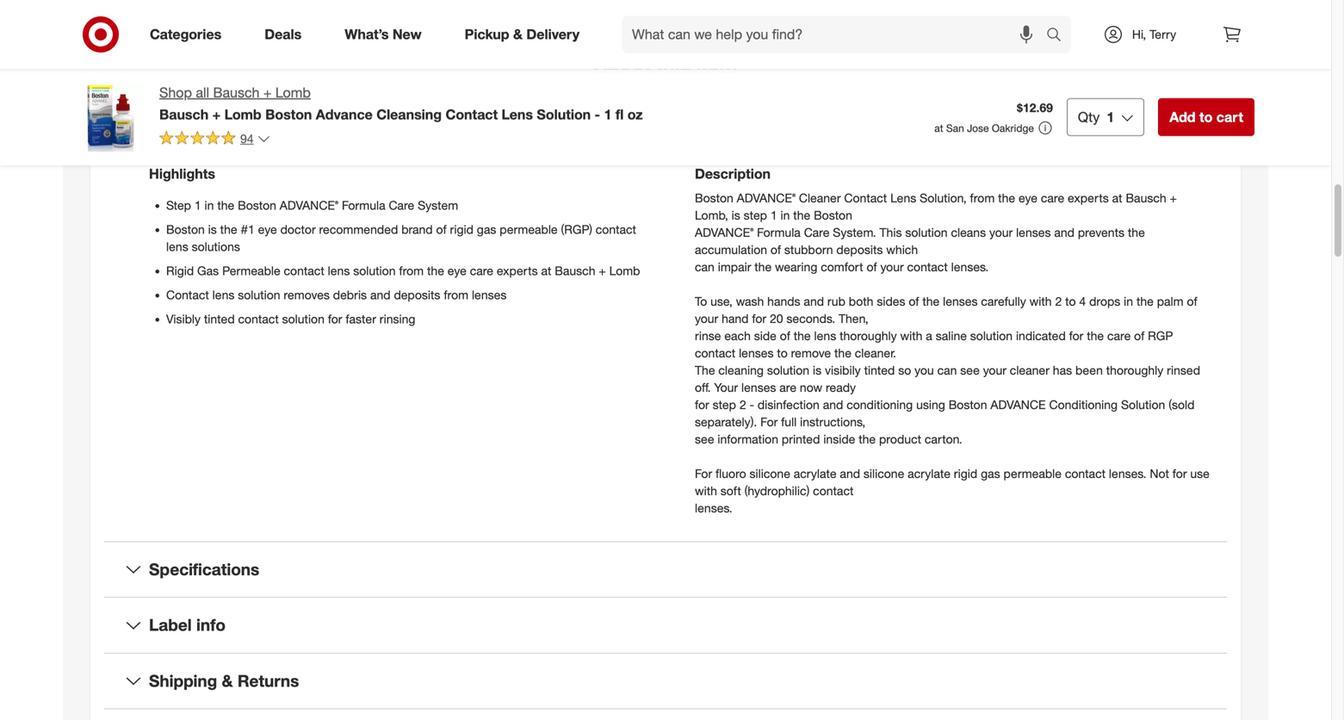 Task type: locate. For each thing, give the bounding box(es) containing it.
0 horizontal spatial see
[[695, 432, 715, 447]]

rigid down system on the left top
[[450, 222, 474, 237]]

0 horizontal spatial lomb
[[225, 106, 262, 123]]

and inside boston advance® cleaner contact lens solution, from the eye care experts at bausch + lomb, is step 1 in the boston advance® formula care system. this solution cleans your lenses and prevents the accumulation of stubborn deposits which can impair the wearing comfort of your contact lenses.
[[1055, 225, 1075, 240]]

can right 'you'
[[938, 363, 958, 378]]

information
[[718, 432, 779, 447]]

silicone down product
[[864, 466, 905, 481]]

lenses. left not
[[1110, 466, 1147, 481]]

1 vertical spatial care
[[804, 225, 830, 240]]

the left palm
[[1137, 294, 1154, 309]]

rigid inside the for fluoro silicone acrylate and silicone acrylate rigid gas permeable contact lenses. not for use with soft (hydrophilic) contact lenses.
[[954, 466, 978, 481]]

rigid down carton.
[[954, 466, 978, 481]]

pickup & delivery
[[465, 26, 580, 43]]

san
[[947, 121, 965, 134]]

the left #1
[[220, 222, 237, 237]]

0 vertical spatial can
[[695, 260, 715, 275]]

been
[[1076, 363, 1104, 378]]

contact down which
[[908, 260, 948, 275]]

care inside boston advance® cleaner contact lens solution, from the eye care experts at bausch + lomb, is step 1 in the boston advance® formula care system. this solution cleans your lenses and prevents the accumulation of stubborn deposits which can impair the wearing comfort of your contact lenses.
[[1042, 191, 1065, 206]]

0 horizontal spatial acrylate
[[794, 466, 837, 481]]

1 up wearing
[[771, 208, 778, 223]]

permeable down advance
[[1004, 466, 1062, 481]]

boston down step
[[166, 222, 205, 237]]

1 horizontal spatial acrylate
[[908, 466, 951, 481]]

of right palm
[[1188, 294, 1198, 309]]

deposits down system. on the right top of page
[[837, 242, 884, 257]]

1 horizontal spatial from
[[444, 287, 469, 302]]

0 vertical spatial to
[[1200, 109, 1213, 125]]

not
[[1151, 466, 1170, 481]]

contact lens solution removes debris and deposits from lenses
[[166, 287, 507, 302]]

hi,
[[1133, 27, 1147, 42]]

with
[[1030, 294, 1053, 309], [901, 329, 923, 344], [695, 484, 718, 499]]

0 vertical spatial 2
[[1056, 294, 1063, 309]]

lens
[[502, 106, 533, 123], [891, 191, 917, 206]]

care inside boston advance® cleaner contact lens solution, from the eye care experts at bausch + lomb, is step 1 in the boston advance® formula care system. this solution cleans your lenses and prevents the accumulation of stubborn deposits which can impair the wearing comfort of your contact lenses.
[[804, 225, 830, 240]]

1 vertical spatial at
[[1113, 191, 1123, 206]]

- up separately).
[[750, 397, 755, 412]]

step up separately).
[[713, 397, 737, 412]]

tinted right visibly
[[204, 311, 235, 326]]

for left fluoro
[[695, 466, 713, 481]]

0 vertical spatial solution
[[537, 106, 591, 123]]

2 horizontal spatial care
[[1108, 329, 1132, 344]]

step inside boston advance® cleaner contact lens solution, from the eye care experts at bausch + lomb, is step 1 in the boston advance® formula care system. this solution cleans your lenses and prevents the accumulation of stubborn deposits which can impair the wearing comfort of your contact lenses.
[[744, 208, 768, 223]]

1 vertical spatial gas
[[981, 466, 1001, 481]]

1 horizontal spatial deposits
[[837, 242, 884, 257]]

palm
[[1158, 294, 1184, 309]]

your left cleaner
[[984, 363, 1007, 378]]

permeable left (rgp)
[[500, 222, 558, 237]]

0 horizontal spatial care
[[389, 198, 415, 213]]

to inside button
[[1200, 109, 1213, 125]]

0 vertical spatial &
[[514, 26, 523, 43]]

1 horizontal spatial experts
[[1068, 191, 1110, 206]]

comfort
[[821, 260, 864, 275]]

1 vertical spatial deposits
[[394, 287, 441, 302]]

1 vertical spatial 2
[[740, 397, 747, 412]]

soft
[[721, 484, 742, 499]]

#1
[[241, 222, 255, 237]]

1 vertical spatial for
[[695, 466, 713, 481]]

can left impair
[[695, 260, 715, 275]]

tinted
[[204, 311, 235, 326], [865, 363, 896, 378]]

1 left fl on the top
[[604, 106, 612, 123]]

rigid gas permeable contact lens solution from the eye care experts at bausch + lomb
[[166, 263, 641, 278]]

lens up "contact lens solution removes debris and deposits from lenses"
[[328, 263, 350, 278]]

formula up stubborn
[[757, 225, 801, 240]]

eye down boston is the #1 eye doctor recommended brand of rigid gas permeable (rgp) contact lens solutions
[[448, 263, 467, 278]]

contact down the "rinse"
[[695, 346, 736, 361]]

1 horizontal spatial is
[[732, 208, 741, 223]]

in up stubborn
[[781, 208, 790, 223]]

1 vertical spatial permeable
[[1004, 466, 1062, 481]]

add
[[1170, 109, 1196, 125]]

from up cleans
[[971, 191, 995, 206]]

instructions,
[[801, 415, 866, 430]]

2 horizontal spatial eye
[[1019, 191, 1038, 206]]

is inside to use, wash hands and rub both sides of the lenses carefully with 2 to 4 drops in the palm of your hand for 20 seconds. then, rinse each side of the lens thoroughly with a saline solution indicated for the care of rgp contact lenses to remove the cleaner. the cleaning solution is visibily tinted so you can see your cleaner has been thoroughly rinsed off. your lenses are now ready for step 2 - disinfection and conditioning using boston advance conditioning solution (sold separately). for full instructions, see information printed inside the product carton.
[[813, 363, 822, 378]]

label info
[[149, 615, 226, 635]]

0 vertical spatial step
[[744, 208, 768, 223]]

of right the "sides"
[[909, 294, 920, 309]]

removes
[[284, 287, 330, 302]]

care up "brand"
[[389, 198, 415, 213]]

1 horizontal spatial care
[[1042, 191, 1065, 206]]

0 vertical spatial lenses.
[[952, 260, 989, 275]]

1 vertical spatial -
[[750, 397, 755, 412]]

0 horizontal spatial -
[[595, 106, 601, 123]]

hand
[[722, 311, 749, 326]]

in inside to use, wash hands and rub both sides of the lenses carefully with 2 to 4 drops in the palm of your hand for 20 seconds. then, rinse each side of the lens thoroughly with a saline solution indicated for the care of rgp contact lenses to remove the cleaner. the cleaning solution is visibily tinted so you can see your cleaner has been thoroughly rinsed off. your lenses are now ready for step 2 - disinfection and conditioning using boston advance conditioning solution (sold separately). for full instructions, see information printed inside the product carton.
[[1125, 294, 1134, 309]]

can inside to use, wash hands and rub both sides of the lenses carefully with 2 to 4 drops in the palm of your hand for 20 seconds. then, rinse each side of the lens thoroughly with a saline solution indicated for the care of rgp contact lenses to remove the cleaner. the cleaning solution is visibily tinted so you can see your cleaner has been thoroughly rinsed off. your lenses are now ready for step 2 - disinfection and conditioning using boston advance conditioning solution (sold separately). for full instructions, see information printed inside the product carton.
[[938, 363, 958, 378]]

0 horizontal spatial is
[[208, 222, 217, 237]]

1 horizontal spatial solution
[[1122, 397, 1166, 412]]

lomb,
[[695, 208, 729, 223]]

1 vertical spatial &
[[222, 671, 233, 691]]

eye
[[1019, 191, 1038, 206], [258, 222, 277, 237], [448, 263, 467, 278]]

at for lomb,
[[1113, 191, 1123, 206]]

2 horizontal spatial with
[[1030, 294, 1053, 309]]

your
[[990, 225, 1013, 240], [881, 260, 904, 275], [695, 311, 719, 326], [984, 363, 1007, 378]]

from down boston is the #1 eye doctor recommended brand of rigid gas permeable (rgp) contact lens solutions
[[399, 263, 424, 278]]

1 horizontal spatial permeable
[[1004, 466, 1062, 481]]

for down "contact lens solution removes debris and deposits from lenses"
[[328, 311, 342, 326]]

for down the off.
[[695, 397, 710, 412]]

solution down permeable
[[238, 287, 280, 302]]

0 horizontal spatial care
[[470, 263, 494, 278]]

thoroughly
[[840, 329, 897, 344], [1107, 363, 1164, 378]]

2 vertical spatial to
[[777, 346, 788, 361]]

1 vertical spatial see
[[695, 432, 715, 447]]

0 vertical spatial thoroughly
[[840, 329, 897, 344]]

0 horizontal spatial can
[[695, 260, 715, 275]]

step
[[166, 198, 191, 213]]

- inside "shop all bausch + lomb bausch + lomb boston advance cleansing contact lens solution - 1 fl oz"
[[595, 106, 601, 123]]

boston down cleaner on the top right of page
[[814, 208, 853, 223]]

0 horizontal spatial deposits
[[394, 287, 441, 302]]

boston advance® cleaner contact lens solution, from the eye care experts at bausch + lomb, is step 1 in the boston advance® formula care system. this solution cleans your lenses and prevents the accumulation of stubborn deposits which can impair the wearing comfort of your contact lenses.
[[695, 191, 1178, 275]]

1 horizontal spatial contact
[[446, 106, 498, 123]]

2 horizontal spatial contact
[[845, 191, 888, 206]]

0 horizontal spatial rigid
[[450, 222, 474, 237]]

hands
[[768, 294, 801, 309]]

lenses. down cleans
[[952, 260, 989, 275]]

for
[[761, 415, 778, 430], [695, 466, 713, 481]]

step
[[744, 208, 768, 223], [713, 397, 737, 412]]

solution
[[537, 106, 591, 123], [1122, 397, 1166, 412]]

accumulation
[[695, 242, 768, 257]]

for left use
[[1173, 466, 1188, 481]]

2 horizontal spatial lenses.
[[1110, 466, 1147, 481]]

rigid inside boston is the #1 eye doctor recommended brand of rigid gas permeable (rgp) contact lens solutions
[[450, 222, 474, 237]]

gas down advance
[[981, 466, 1001, 481]]

lenses.
[[952, 260, 989, 275], [1110, 466, 1147, 481], [695, 501, 733, 516]]

disinfection
[[758, 397, 820, 412]]

1 vertical spatial solution
[[1122, 397, 1166, 412]]

with left soft
[[695, 484, 718, 499]]

description
[[695, 166, 771, 183]]

care up stubborn
[[804, 225, 830, 240]]

the up been
[[1088, 329, 1105, 344]]

0 vertical spatial contact
[[446, 106, 498, 123]]

care for solution,
[[1042, 191, 1065, 206]]

you
[[915, 363, 935, 378]]

deposits down the rigid gas permeable contact lens solution from the eye care experts at bausch + lomb
[[394, 287, 441, 302]]

the down "seconds."
[[794, 329, 811, 344]]

lens inside "shop all bausch + lomb bausch + lomb boston advance cleansing contact lens solution - 1 fl oz"
[[502, 106, 533, 123]]

then,
[[839, 311, 869, 326]]

the down cleaner on the top right of page
[[794, 208, 811, 223]]

(hydrophilic)
[[745, 484, 810, 499]]

0 vertical spatial deposits
[[837, 242, 884, 257]]

2 left 4
[[1056, 294, 1063, 309]]

to left 4
[[1066, 294, 1077, 309]]

thoroughly up cleaner.
[[840, 329, 897, 344]]

in inside boston advance® cleaner contact lens solution, from the eye care experts at bausch + lomb, is step 1 in the boston advance® formula care system. this solution cleans your lenses and prevents the accumulation of stubborn deposits which can impair the wearing comfort of your contact lenses.
[[781, 208, 790, 223]]

1 horizontal spatial for
[[761, 415, 778, 430]]

at
[[935, 121, 944, 134], [1113, 191, 1123, 206], [541, 263, 552, 278]]

can inside boston advance® cleaner contact lens solution, from the eye care experts at bausch + lomb, is step 1 in the boston advance® formula care system. this solution cleans your lenses and prevents the accumulation of stubborn deposits which can impair the wearing comfort of your contact lenses.
[[695, 260, 715, 275]]

boston right using
[[949, 397, 988, 412]]

see down saline
[[961, 363, 980, 378]]

and
[[1055, 225, 1075, 240], [370, 287, 391, 302], [804, 294, 825, 309], [823, 397, 844, 412], [840, 466, 861, 481]]

of right "brand"
[[436, 222, 447, 237]]

cleaner.
[[855, 346, 897, 361]]

& inside dropdown button
[[222, 671, 233, 691]]

boston inside to use, wash hands and rub both sides of the lenses carefully with 2 to 4 drops in the palm of your hand for 20 seconds. then, rinse each side of the lens thoroughly with a saline solution indicated for the care of rgp contact lenses to remove the cleaner. the cleaning solution is visibily tinted so you can see your cleaner has been thoroughly rinsed off. your lenses are now ready for step 2 - disinfection and conditioning using boston advance conditioning solution (sold separately). for full instructions, see information printed inside the product carton.
[[949, 397, 988, 412]]

contact up visibly
[[166, 287, 209, 302]]

2 horizontal spatial from
[[971, 191, 995, 206]]

1 vertical spatial care
[[470, 263, 494, 278]]

a
[[926, 329, 933, 344]]

contact
[[446, 106, 498, 123], [845, 191, 888, 206], [166, 287, 209, 302]]

wash
[[736, 294, 764, 309]]

for left full
[[761, 415, 778, 430]]

contact down the inside
[[814, 484, 854, 499]]

care for solution
[[470, 263, 494, 278]]

contact right (rgp)
[[596, 222, 637, 237]]

boston
[[265, 106, 312, 123], [695, 191, 734, 206], [238, 198, 276, 213], [814, 208, 853, 223], [166, 222, 205, 237], [949, 397, 988, 412]]

& left returns
[[222, 671, 233, 691]]

0 vertical spatial eye
[[1019, 191, 1038, 206]]

tinted inside to use, wash hands and rub both sides of the lenses carefully with 2 to 4 drops in the palm of your hand for 20 seconds. then, rinse each side of the lens thoroughly with a saline solution indicated for the care of rgp contact lenses to remove the cleaner. the cleaning solution is visibily tinted so you can see your cleaner has been thoroughly rinsed off. your lenses are now ready for step 2 - disinfection and conditioning using boston advance conditioning solution (sold separately). for full instructions, see information printed inside the product carton.
[[865, 363, 896, 378]]

permeable
[[222, 263, 281, 278]]

the down "brand"
[[427, 263, 444, 278]]

acrylate
[[794, 466, 837, 481], [908, 466, 951, 481]]

what's
[[345, 26, 389, 43]]

1 horizontal spatial rigid
[[954, 466, 978, 481]]

1 vertical spatial rigid
[[954, 466, 978, 481]]

1 vertical spatial lens
[[891, 191, 917, 206]]

solution inside to use, wash hands and rub both sides of the lenses carefully with 2 to 4 drops in the palm of your hand for 20 seconds. then, rinse each side of the lens thoroughly with a saline solution indicated for the care of rgp contact lenses to remove the cleaner. the cleaning solution is visibily tinted so you can see your cleaner has been thoroughly rinsed off. your lenses are now ready for step 2 - disinfection and conditioning using boston advance conditioning solution (sold separately). for full instructions, see information printed inside the product carton.
[[1122, 397, 1166, 412]]

in right step
[[205, 198, 214, 213]]

1 vertical spatial thoroughly
[[1107, 363, 1164, 378]]

2 horizontal spatial to
[[1200, 109, 1213, 125]]

2 vertical spatial from
[[444, 287, 469, 302]]

thoroughly down rgp
[[1107, 363, 1164, 378]]

0 horizontal spatial with
[[695, 484, 718, 499]]

conditioning
[[1050, 397, 1118, 412]]

which
[[887, 242, 919, 257]]

to left remove
[[777, 346, 788, 361]]

lens down the pickup & delivery
[[502, 106, 533, 123]]

2 vertical spatial with
[[695, 484, 718, 499]]

wearing
[[775, 260, 818, 275]]

categories link
[[135, 16, 243, 53]]

side
[[755, 329, 777, 344]]

- inside to use, wash hands and rub both sides of the lenses carefully with 2 to 4 drops in the palm of your hand for 20 seconds. then, rinse each side of the lens thoroughly with a saline solution indicated for the care of rgp contact lenses to remove the cleaner. the cleaning solution is visibily tinted so you can see your cleaner has been thoroughly rinsed off. your lenses are now ready for step 2 - disinfection and conditioning using boston advance conditioning solution (sold separately). for full instructions, see information printed inside the product carton.
[[750, 397, 755, 412]]

contact down conditioning
[[1066, 466, 1106, 481]]

1 horizontal spatial eye
[[448, 263, 467, 278]]

0 vertical spatial from
[[971, 191, 995, 206]]

acrylate down carton.
[[908, 466, 951, 481]]

is inside boston advance® cleaner contact lens solution, from the eye care experts at bausch + lomb, is step 1 in the boston advance® formula care system. this solution cleans your lenses and prevents the accumulation of stubborn deposits which can impair the wearing comfort of your contact lenses.
[[732, 208, 741, 223]]

for
[[752, 311, 767, 326], [328, 311, 342, 326], [1070, 329, 1084, 344], [695, 397, 710, 412], [1173, 466, 1188, 481]]

oakridge
[[993, 121, 1035, 134]]

1 vertical spatial contact
[[845, 191, 888, 206]]

experts
[[1068, 191, 1110, 206], [497, 263, 538, 278]]

0 horizontal spatial 2
[[740, 397, 747, 412]]

2 vertical spatial lomb
[[610, 263, 641, 278]]

0 horizontal spatial for
[[695, 466, 713, 481]]

1 silicone from the left
[[750, 466, 791, 481]]

- left fl on the top
[[595, 106, 601, 123]]

& right pickup
[[514, 26, 523, 43]]

eye inside boston advance® cleaner contact lens solution, from the eye care experts at bausch + lomb, is step 1 in the boston advance® formula care system. this solution cleans your lenses and prevents the accumulation of stubborn deposits which can impair the wearing comfort of your contact lenses.
[[1019, 191, 1038, 206]]

1 horizontal spatial formula
[[757, 225, 801, 240]]

1 horizontal spatial step
[[744, 208, 768, 223]]

0 horizontal spatial eye
[[258, 222, 277, 237]]

from inside boston advance® cleaner contact lens solution, from the eye care experts at bausch + lomb, is step 1 in the boston advance® formula care system. this solution cleans your lenses and prevents the accumulation of stubborn deposits which can impair the wearing comfort of your contact lenses.
[[971, 191, 995, 206]]

use,
[[711, 294, 733, 309]]

0 horizontal spatial experts
[[497, 263, 538, 278]]

advance
[[991, 397, 1047, 412]]

see
[[961, 363, 980, 378], [695, 432, 715, 447]]

cart
[[1217, 109, 1244, 125]]

0 horizontal spatial lens
[[502, 106, 533, 123]]

1 horizontal spatial silicone
[[864, 466, 905, 481]]

1 horizontal spatial to
[[1066, 294, 1077, 309]]

solution up debris
[[353, 263, 396, 278]]

eye down 'oakridge'
[[1019, 191, 1038, 206]]

is
[[732, 208, 741, 223], [208, 222, 217, 237], [813, 363, 822, 378]]

lens inside boston advance® cleaner contact lens solution, from the eye care experts at bausch + lomb, is step 1 in the boston advance® formula care system. this solution cleans your lenses and prevents the accumulation of stubborn deposits which can impair the wearing comfort of your contact lenses.
[[891, 191, 917, 206]]

is right lomb,
[[732, 208, 741, 223]]

1 horizontal spatial tinted
[[865, 363, 896, 378]]

0 vertical spatial gas
[[477, 222, 497, 237]]

from for solution,
[[971, 191, 995, 206]]

at inside boston advance® cleaner contact lens solution, from the eye care experts at bausch + lomb, is step 1 in the boston advance® formula care system. this solution cleans your lenses and prevents the accumulation of stubborn deposits which can impair the wearing comfort of your contact lenses.
[[1113, 191, 1123, 206]]

2 vertical spatial contact
[[166, 287, 209, 302]]

0 horizontal spatial in
[[205, 198, 214, 213]]

2 vertical spatial lenses.
[[695, 501, 733, 516]]

solution left fl on the top
[[537, 106, 591, 123]]

contact right cleansing at the top of the page
[[446, 106, 498, 123]]

2 vertical spatial at
[[541, 263, 552, 278]]

lens down gas
[[213, 287, 235, 302]]

0 vertical spatial for
[[761, 415, 778, 430]]

the right prevents
[[1129, 225, 1146, 240]]

your
[[715, 380, 738, 395]]

contact inside boston advance® cleaner contact lens solution, from the eye care experts at bausch + lomb, is step 1 in the boston advance® formula care system. this solution cleans your lenses and prevents the accumulation of stubborn deposits which can impair the wearing comfort of your contact lenses.
[[908, 260, 948, 275]]

has
[[1054, 363, 1073, 378]]

experts inside boston advance® cleaner contact lens solution, from the eye care experts at bausch + lomb, is step 1 in the boston advance® formula care system. this solution cleans your lenses and prevents the accumulation of stubborn deposits which can impair the wearing comfort of your contact lenses.
[[1068, 191, 1110, 206]]

20
[[770, 311, 784, 326]]

1 horizontal spatial see
[[961, 363, 980, 378]]

boston up lomb,
[[695, 191, 734, 206]]

terry
[[1150, 27, 1177, 42]]

qty 1
[[1079, 109, 1115, 125]]

1 right step
[[195, 198, 201, 213]]

in right drops
[[1125, 294, 1134, 309]]

deals
[[265, 26, 302, 43]]

with up indicated
[[1030, 294, 1053, 309]]

0 horizontal spatial lenses.
[[695, 501, 733, 516]]

is up solutions
[[208, 222, 217, 237]]

contact up system. on the right top of page
[[845, 191, 888, 206]]

shipping
[[149, 671, 217, 691]]

solutions
[[192, 239, 240, 254]]

gas
[[477, 222, 497, 237], [981, 466, 1001, 481]]

0 horizontal spatial solution
[[537, 106, 591, 123]]

0 vertical spatial care
[[1042, 191, 1065, 206]]

1 horizontal spatial lenses.
[[952, 260, 989, 275]]

silicone up (hydrophilic)
[[750, 466, 791, 481]]

boston left advance
[[265, 106, 312, 123]]

permeable
[[500, 222, 558, 237], [1004, 466, 1062, 481]]

and down the inside
[[840, 466, 861, 481]]

0 horizontal spatial step
[[713, 397, 737, 412]]

care
[[389, 198, 415, 213], [804, 225, 830, 240]]

fluoro
[[716, 466, 747, 481]]

lenses. inside boston advance® cleaner contact lens solution, from the eye care experts at bausch + lomb, is step 1 in the boston advance® formula care system. this solution cleans your lenses and prevents the accumulation of stubborn deposits which can impair the wearing comfort of your contact lenses.
[[952, 260, 989, 275]]

and up "seconds."
[[804, 294, 825, 309]]

1 horizontal spatial -
[[750, 397, 755, 412]]

contact inside to use, wash hands and rub both sides of the lenses carefully with 2 to 4 drops in the palm of your hand for 20 seconds. then, rinse each side of the lens thoroughly with a saline solution indicated for the care of rgp contact lenses to remove the cleaner. the cleaning solution is visibily tinted so you can see your cleaner has been thoroughly rinsed off. your lenses are now ready for step 2 - disinfection and conditioning using boston advance conditioning solution (sold separately). for full instructions, see information printed inside the product carton.
[[695, 346, 736, 361]]

1 horizontal spatial lomb
[[276, 84, 311, 101]]

2 vertical spatial care
[[1108, 329, 1132, 344]]

2 up separately).
[[740, 397, 747, 412]]

lens up this on the top right of the page
[[891, 191, 917, 206]]

silicone
[[750, 466, 791, 481], [864, 466, 905, 481]]

1 horizontal spatial &
[[514, 26, 523, 43]]

1 horizontal spatial in
[[781, 208, 790, 223]]

for down 4
[[1070, 329, 1084, 344]]

1 vertical spatial formula
[[757, 225, 801, 240]]

0 horizontal spatial permeable
[[500, 222, 558, 237]]

1 horizontal spatial at
[[935, 121, 944, 134]]

visibily
[[825, 363, 861, 378]]

0 vertical spatial lens
[[502, 106, 533, 123]]



Task type: vqa. For each thing, say whether or not it's contained in the screenshot.
Lamar
no



Task type: describe. For each thing, give the bounding box(es) containing it.
the up a
[[923, 294, 940, 309]]

pickup & delivery link
[[450, 16, 601, 53]]

cleans
[[952, 225, 987, 240]]

contact inside "shop all bausch + lomb bausch + lomb boston advance cleansing contact lens solution - 1 fl oz"
[[446, 106, 498, 123]]

0 vertical spatial lomb
[[276, 84, 311, 101]]

your up the "rinse"
[[695, 311, 719, 326]]

solution inside "shop all bausch + lomb bausch + lomb boston advance cleansing contact lens solution - 1 fl oz"
[[537, 106, 591, 123]]

conditioning
[[847, 397, 913, 412]]

of up wearing
[[771, 242, 781, 257]]

boston is the #1 eye doctor recommended brand of rigid gas permeable (rgp) contact lens solutions
[[166, 222, 637, 254]]

contact inside boston advance® cleaner contact lens solution, from the eye care experts at bausch + lomb, is step 1 in the boston advance® formula care system. this solution cleans your lenses and prevents the accumulation of stubborn deposits which can impair the wearing comfort of your contact lenses.
[[845, 191, 888, 206]]

is inside boston is the #1 eye doctor recommended brand of rigid gas permeable (rgp) contact lens solutions
[[208, 222, 217, 237]]

2 silicone from the left
[[864, 466, 905, 481]]

pickup
[[465, 26, 510, 43]]

your down which
[[881, 260, 904, 275]]

cleaning
[[719, 363, 764, 378]]

use
[[1191, 466, 1210, 481]]

and up 'rinsing'
[[370, 287, 391, 302]]

and up instructions,
[[823, 397, 844, 412]]

product
[[880, 432, 922, 447]]

step 1 in the boston advance® formula care system
[[166, 198, 459, 213]]

delivery
[[527, 26, 580, 43]]

for inside the for fluoro silicone acrylate and silicone acrylate rigid gas permeable contact lenses. not for use with soft (hydrophilic) contact lenses.
[[1173, 466, 1188, 481]]

contact inside boston is the #1 eye doctor recommended brand of rigid gas permeable (rgp) contact lens solutions
[[596, 222, 637, 237]]

94 link
[[159, 130, 271, 150]]

1 vertical spatial lenses.
[[1110, 466, 1147, 481]]

rub
[[828, 294, 846, 309]]

gas inside the for fluoro silicone acrylate and silicone acrylate rigid gas permeable contact lenses. not for use with soft (hydrophilic) contact lenses.
[[981, 466, 1001, 481]]

0 horizontal spatial thoroughly
[[840, 329, 897, 344]]

0 vertical spatial tinted
[[204, 311, 235, 326]]

off.
[[695, 380, 711, 395]]

boston inside boston is the #1 eye doctor recommended brand of rigid gas permeable (rgp) contact lens solutions
[[166, 222, 205, 237]]

1 horizontal spatial 2
[[1056, 294, 1063, 309]]

cleaner
[[799, 191, 841, 206]]

& for pickup
[[514, 26, 523, 43]]

0 vertical spatial formula
[[342, 198, 386, 213]]

with inside the for fluoro silicone acrylate and silicone acrylate rigid gas permeable contact lenses. not for use with soft (hydrophilic) contact lenses.
[[695, 484, 718, 499]]

rinsed
[[1168, 363, 1201, 378]]

so
[[899, 363, 912, 378]]

advance® up the doctor on the top left
[[280, 198, 339, 213]]

about this item
[[594, 51, 738, 76]]

recommended
[[319, 222, 398, 237]]

rigid
[[166, 263, 194, 278]]

highlights
[[149, 166, 215, 183]]

for left 20 at right top
[[752, 311, 767, 326]]

$12.69
[[1018, 100, 1054, 115]]

from for solution
[[399, 263, 424, 278]]

system
[[418, 198, 459, 213]]

jose
[[968, 121, 990, 134]]

at san jose oakridge
[[935, 121, 1035, 134]]

the right 'solution,'
[[999, 191, 1016, 206]]

formula inside boston advance® cleaner contact lens solution, from the eye care experts at bausch + lomb, is step 1 in the boston advance® formula care system. this solution cleans your lenses and prevents the accumulation of stubborn deposits which can impair the wearing comfort of your contact lenses.
[[757, 225, 801, 240]]

1 inside "shop all bausch + lomb bausch + lomb boston advance cleansing contact lens solution - 1 fl oz"
[[604, 106, 612, 123]]

solution down carefully
[[971, 329, 1013, 344]]

experts for boston advance® cleaner contact lens solution, from the eye care experts at bausch + lomb, is step 1 in the boston advance® formula care system. this solution cleans your lenses and prevents the accumulation of stubborn deposits which can impair the wearing comfort of your contact lenses.
[[1068, 191, 1110, 206]]

ready
[[826, 380, 856, 395]]

sides
[[877, 294, 906, 309]]

1 right qty
[[1107, 109, 1115, 125]]

care inside to use, wash hands and rub both sides of the lenses carefully with 2 to 4 drops in the palm of your hand for 20 seconds. then, rinse each side of the lens thoroughly with a saline solution indicated for the care of rgp contact lenses to remove the cleaner. the cleaning solution is visibily tinted so you can see your cleaner has been thoroughly rinsed off. your lenses are now ready for step 2 - disinfection and conditioning using boston advance conditioning solution (sold separately). for full instructions, see information printed inside the product carton.
[[1108, 329, 1132, 344]]

carton.
[[925, 432, 963, 447]]

cleansing
[[377, 106, 442, 123]]

rgp
[[1149, 329, 1174, 344]]

what's new link
[[330, 16, 443, 53]]

+ inside boston advance® cleaner contact lens solution, from the eye care experts at bausch + lomb, is step 1 in the boston advance® formula care system. this solution cleans your lenses and prevents the accumulation of stubborn deposits which can impair the wearing comfort of your contact lenses.
[[1171, 191, 1178, 206]]

details
[[149, 121, 203, 141]]

separately).
[[695, 415, 758, 430]]

drops
[[1090, 294, 1121, 309]]

qty
[[1079, 109, 1101, 125]]

deposits inside boston advance® cleaner contact lens solution, from the eye care experts at bausch + lomb, is step 1 in the boston advance® formula care system. this solution cleans your lenses and prevents the accumulation of stubborn deposits which can impair the wearing comfort of your contact lenses.
[[837, 242, 884, 257]]

of right comfort
[[867, 260, 878, 275]]

advance® down description
[[737, 191, 796, 206]]

0 vertical spatial at
[[935, 121, 944, 134]]

solution up the are
[[768, 363, 810, 378]]

1 vertical spatial lomb
[[225, 106, 262, 123]]

step inside to use, wash hands and rub both sides of the lenses carefully with 2 to 4 drops in the palm of your hand for 20 seconds. then, rinse each side of the lens thoroughly with a saline solution indicated for the care of rgp contact lenses to remove the cleaner. the cleaning solution is visibily tinted so you can see your cleaner has been thoroughly rinsed off. your lenses are now ready for step 2 - disinfection and conditioning using boston advance conditioning solution (sold separately). for full instructions, see information printed inside the product carton.
[[713, 397, 737, 412]]

returns
[[238, 671, 299, 691]]

specifications button
[[104, 542, 1228, 597]]

(rgp)
[[561, 222, 593, 237]]

2 horizontal spatial lomb
[[610, 263, 641, 278]]

fl
[[616, 106, 624, 123]]

advance® up "accumulation"
[[695, 225, 754, 240]]

0 vertical spatial with
[[1030, 294, 1053, 309]]

debris
[[333, 287, 367, 302]]

4
[[1080, 294, 1087, 309]]

shop
[[159, 84, 192, 101]]

the inside boston is the #1 eye doctor recommended brand of rigid gas permeable (rgp) contact lens solutions
[[220, 222, 237, 237]]

remove
[[791, 346, 832, 361]]

for inside to use, wash hands and rub both sides of the lenses carefully with 2 to 4 drops in the palm of your hand for 20 seconds. then, rinse each side of the lens thoroughly with a saline solution indicated for the care of rgp contact lenses to remove the cleaner. the cleaning solution is visibily tinted so you can see your cleaner has been thoroughly rinsed off. your lenses are now ready for step 2 - disinfection and conditioning using boston advance conditioning solution (sold separately). for full instructions, see information printed inside the product carton.
[[761, 415, 778, 430]]

1 horizontal spatial thoroughly
[[1107, 363, 1164, 378]]

eye inside boston is the #1 eye doctor recommended brand of rigid gas permeable (rgp) contact lens solutions
[[258, 222, 277, 237]]

doctor
[[281, 222, 316, 237]]

saline
[[936, 329, 968, 344]]

full
[[782, 415, 797, 430]]

What can we help you find? suggestions appear below search field
[[622, 16, 1051, 53]]

label
[[149, 615, 192, 635]]

boston inside "shop all bausch + lomb bausch + lomb boston advance cleansing contact lens solution - 1 fl oz"
[[265, 106, 312, 123]]

at for lomb
[[541, 263, 552, 278]]

for inside the for fluoro silicone acrylate and silicone acrylate rigid gas permeable contact lenses. not for use with soft (hydrophilic) contact lenses.
[[695, 466, 713, 481]]

oz
[[628, 106, 643, 123]]

lenses inside boston advance® cleaner contact lens solution, from the eye care experts at bausch + lomb, is step 1 in the boston advance® formula care system. this solution cleans your lenses and prevents the accumulation of stubborn deposits which can impair the wearing comfort of your contact lenses.
[[1017, 225, 1052, 240]]

permeable inside boston is the #1 eye doctor recommended brand of rigid gas permeable (rgp) contact lens solutions
[[500, 222, 558, 237]]

the right impair
[[755, 260, 772, 275]]

the up visibily at right bottom
[[835, 346, 852, 361]]

to use, wash hands and rub both sides of the lenses carefully with 2 to 4 drops in the palm of your hand for 20 seconds. then, rinse each side of the lens thoroughly with a saline solution indicated for the care of rgp contact lenses to remove the cleaner. the cleaning solution is visibily tinted so you can see your cleaner has been thoroughly rinsed off. your lenses are now ready for step 2 - disinfection and conditioning using boston advance conditioning solution (sold separately). for full instructions, see information printed inside the product carton.
[[695, 294, 1201, 447]]

rinsing
[[380, 311, 416, 326]]

this
[[656, 51, 691, 76]]

lens inside boston is the #1 eye doctor recommended brand of rigid gas permeable (rgp) contact lens solutions
[[166, 239, 188, 254]]

now
[[800, 380, 823, 395]]

2 acrylate from the left
[[908, 466, 951, 481]]

& for shipping
[[222, 671, 233, 691]]

image of bausch + lomb boston advance cleansing contact lens solution - 1 fl oz image
[[77, 83, 146, 152]]

of down 20 at right top
[[780, 329, 791, 344]]

solution down removes
[[282, 311, 325, 326]]

contact down permeable
[[238, 311, 279, 326]]

indicated
[[1017, 329, 1066, 344]]

advance
[[316, 106, 373, 123]]

94
[[240, 131, 254, 146]]

solution,
[[920, 191, 967, 206]]

the
[[695, 363, 716, 378]]

0 horizontal spatial contact
[[166, 287, 209, 302]]

experts for rigid gas permeable contact lens solution from the eye care experts at bausch + lomb
[[497, 263, 538, 278]]

for fluoro silicone acrylate and silicone acrylate rigid gas permeable contact lenses. not for use with soft (hydrophilic) contact lenses.
[[695, 466, 1210, 516]]

contact up removes
[[284, 263, 325, 278]]

bausch inside boston advance® cleaner contact lens solution, from the eye care experts at bausch + lomb, is step 1 in the boston advance® formula care system. this solution cleans your lenses and prevents the accumulation of stubborn deposits which can impair the wearing comfort of your contact lenses.
[[1127, 191, 1167, 206]]

0 vertical spatial see
[[961, 363, 980, 378]]

printed
[[782, 432, 821, 447]]

and inside the for fluoro silicone acrylate and silicone acrylate rigid gas permeable contact lenses. not for use with soft (hydrophilic) contact lenses.
[[840, 466, 861, 481]]

solution inside boston advance® cleaner contact lens solution, from the eye care experts at bausch + lomb, is step 1 in the boston advance® formula care system. this solution cleans your lenses and prevents the accumulation of stubborn deposits which can impair the wearing comfort of your contact lenses.
[[906, 225, 948, 240]]

eye for solution,
[[1019, 191, 1038, 206]]

1 acrylate from the left
[[794, 466, 837, 481]]

shipping & returns
[[149, 671, 299, 691]]

the right the inside
[[859, 432, 876, 447]]

1 vertical spatial to
[[1066, 294, 1077, 309]]

1 inside boston advance® cleaner contact lens solution, from the eye care experts at bausch + lomb, is step 1 in the boston advance® formula care system. this solution cleans your lenses and prevents the accumulation of stubborn deposits which can impair the wearing comfort of your contact lenses.
[[771, 208, 778, 223]]

0 horizontal spatial to
[[777, 346, 788, 361]]

1 vertical spatial with
[[901, 329, 923, 344]]

impair
[[718, 260, 752, 275]]

boston up #1
[[238, 198, 276, 213]]

shipping & returns button
[[104, 654, 1228, 709]]

new
[[393, 26, 422, 43]]

lens inside to use, wash hands and rub both sides of the lenses carefully with 2 to 4 drops in the palm of your hand for 20 seconds. then, rinse each side of the lens thoroughly with a saline solution indicated for the care of rgp contact lenses to remove the cleaner. the cleaning solution is visibily tinted so you can see your cleaner has been thoroughly rinsed off. your lenses are now ready for step 2 - disinfection and conditioning using boston advance conditioning solution (sold separately). for full instructions, see information printed inside the product carton.
[[815, 329, 837, 344]]

the up solutions
[[217, 198, 235, 213]]

system.
[[833, 225, 877, 240]]

each
[[725, 329, 751, 344]]

permeable inside the for fluoro silicone acrylate and silicone acrylate rigid gas permeable contact lenses. not for use with soft (hydrophilic) contact lenses.
[[1004, 466, 1062, 481]]

brand
[[402, 222, 433, 237]]

rinse
[[695, 329, 722, 344]]

stubborn
[[785, 242, 834, 257]]

to
[[695, 294, 708, 309]]

visibly
[[166, 311, 201, 326]]

of inside boston is the #1 eye doctor recommended brand of rigid gas permeable (rgp) contact lens solutions
[[436, 222, 447, 237]]

both
[[849, 294, 874, 309]]

cleaner
[[1010, 363, 1050, 378]]

eye for solution
[[448, 263, 467, 278]]

shop all bausch + lomb bausch + lomb boston advance cleansing contact lens solution - 1 fl oz
[[159, 84, 643, 123]]

search button
[[1039, 16, 1081, 57]]

your right cleans
[[990, 225, 1013, 240]]

of left rgp
[[1135, 329, 1145, 344]]

add to cart
[[1170, 109, 1244, 125]]

gas inside boston is the #1 eye doctor recommended brand of rigid gas permeable (rgp) contact lens solutions
[[477, 222, 497, 237]]



